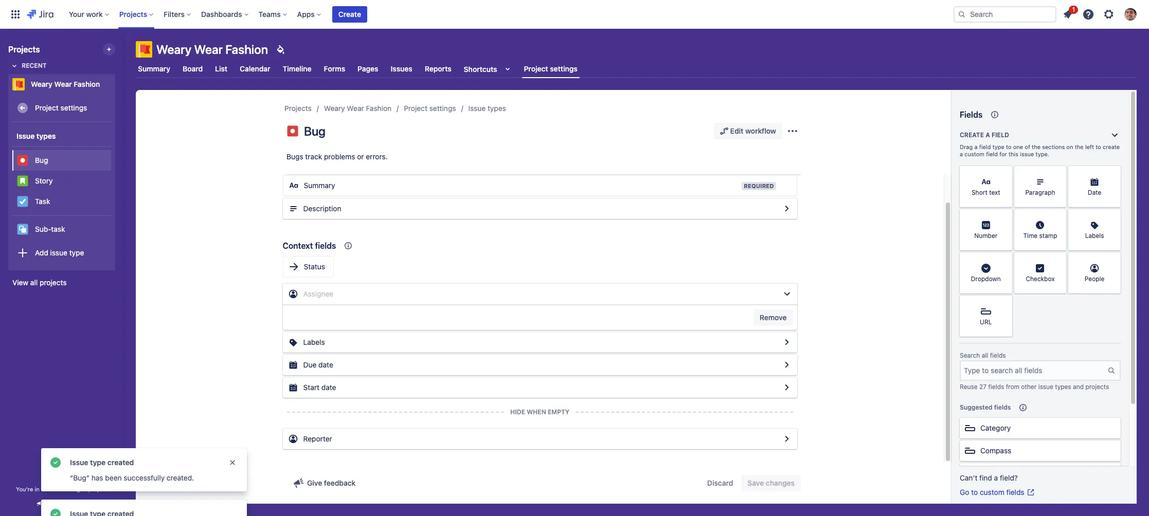 Task type: describe. For each thing, give the bounding box(es) containing it.
discard
[[707, 479, 733, 488]]

created.
[[167, 474, 194, 482]]

1 the from the left
[[1032, 144, 1041, 150]]

view all projects link
[[8, 274, 115, 292]]

and
[[1073, 383, 1084, 391]]

bugs
[[287, 152, 303, 161]]

open field configuration image for description
[[781, 203, 793, 215]]

due
[[303, 361, 317, 369]]

in
[[35, 486, 39, 493]]

url
[[980, 319, 992, 326]]

1 vertical spatial custom
[[980, 488, 1004, 497]]

27
[[979, 383, 987, 391]]

you're
[[16, 486, 33, 493]]

edit workflow
[[730, 127, 776, 135]]

timeline
[[283, 64, 312, 73]]

notifications image
[[1062, 8, 1074, 20]]

1 horizontal spatial project
[[404, 104, 427, 113]]

2 horizontal spatial fashion
[[366, 104, 392, 113]]

1 vertical spatial types
[[36, 131, 56, 140]]

forms
[[324, 64, 345, 73]]

fields
[[960, 110, 983, 119]]

go to custom fields
[[960, 488, 1024, 497]]

empty
[[548, 408, 569, 416]]

date for start date
[[321, 383, 336, 392]]

1 horizontal spatial wear
[[194, 42, 223, 57]]

track
[[305, 152, 322, 161]]

people
[[1085, 275, 1105, 283]]

0 vertical spatial projects
[[40, 278, 67, 287]]

banner containing your work
[[0, 0, 1149, 29]]

recent
[[22, 62, 47, 69]]

has
[[91, 474, 103, 482]]

0 horizontal spatial wear
[[54, 80, 72, 88]]

context
[[283, 241, 313, 250]]

problems
[[324, 152, 355, 161]]

date
[[1088, 189, 1101, 197]]

open field configuration image for due date
[[781, 359, 793, 371]]

from
[[1006, 383, 1019, 391]]

all for view
[[30, 278, 38, 287]]

time
[[1023, 232, 1038, 240]]

open field configuration image for start date
[[781, 382, 793, 394]]

1 vertical spatial bug
[[35, 156, 48, 164]]

projects for projects 'link'
[[284, 104, 312, 113]]

bugs track problems or errors.
[[287, 152, 388, 161]]

story link
[[12, 171, 111, 191]]

go
[[960, 488, 969, 497]]

compass button
[[960, 441, 1121, 461]]

add issue type image
[[16, 247, 29, 259]]

2 horizontal spatial settings
[[550, 64, 578, 73]]

story
[[35, 176, 53, 185]]

0 vertical spatial weary
[[156, 42, 191, 57]]

1 vertical spatial weary wear fashion link
[[324, 102, 392, 115]]

task
[[35, 197, 50, 206]]

1 horizontal spatial summary
[[304, 181, 335, 190]]

more information about the context fields image
[[342, 240, 355, 252]]

task
[[51, 225, 65, 233]]

a down more information about the fields image
[[986, 131, 990, 139]]

set background color image
[[274, 43, 287, 56]]

of
[[1025, 144, 1030, 150]]

2 horizontal spatial issue
[[1038, 383, 1053, 391]]

context fields
[[283, 241, 336, 250]]

dashboards button
[[198, 6, 252, 22]]

a right in
[[41, 486, 44, 493]]

more information about the fields image
[[989, 109, 1001, 121]]

apps button
[[294, 6, 325, 22]]

2 the from the left
[[1075, 144, 1084, 150]]

edit
[[730, 127, 743, 135]]

work
[[86, 10, 103, 18]]

required
[[744, 183, 774, 189]]

success image
[[49, 457, 62, 469]]

when
[[527, 408, 546, 416]]

start date button
[[283, 378, 797, 398]]

reuse 27 fields from other issue types and projects
[[960, 383, 1109, 391]]

short text
[[972, 189, 1000, 197]]

more information image for short text
[[999, 167, 1011, 180]]

group containing bug
[[12, 146, 111, 215]]

0 horizontal spatial project settings
[[35, 103, 87, 112]]

1 horizontal spatial bug
[[304, 124, 325, 138]]

2 horizontal spatial project settings
[[524, 64, 578, 73]]

start
[[303, 383, 319, 392]]

issue inside drag a field type to one of the sections on the left to create a custom field for this issue type.
[[1020, 151, 1034, 157]]

0 horizontal spatial feedback
[[60, 500, 88, 508]]

0 horizontal spatial weary wear fashion
[[31, 80, 100, 88]]

this
[[1009, 151, 1019, 157]]

0 vertical spatial fashion
[[225, 42, 268, 57]]

collapse recent projects image
[[8, 60, 21, 72]]

date for due date
[[318, 361, 333, 369]]

errors.
[[366, 152, 388, 161]]

pages
[[358, 64, 378, 73]]

issue type created
[[70, 458, 134, 467]]

create for create a field
[[960, 131, 984, 139]]

team-
[[46, 486, 62, 493]]

workflow
[[745, 127, 776, 135]]

one
[[1013, 144, 1023, 150]]

types inside issue types link
[[488, 104, 506, 113]]

1 horizontal spatial projects
[[1086, 383, 1109, 391]]

help image
[[1082, 8, 1095, 20]]

project inside tab list
[[524, 64, 548, 73]]

checkbox
[[1026, 275, 1055, 283]]

0 horizontal spatial settings
[[60, 103, 87, 112]]

other
[[1021, 383, 1037, 391]]

1 vertical spatial fashion
[[74, 80, 100, 88]]

go to custom fields link
[[960, 488, 1035, 498]]

1 vertical spatial issue types
[[16, 131, 56, 140]]

discard button
[[701, 475, 739, 492]]

1 horizontal spatial project settings link
[[404, 102, 456, 115]]

0 vertical spatial weary wear fashion
[[156, 42, 268, 57]]

fields right search
[[990, 352, 1006, 360]]

more information image for labels
[[1107, 210, 1120, 223]]

teams
[[259, 10, 281, 18]]

list link
[[213, 60, 229, 78]]

0 horizontal spatial to
[[971, 488, 978, 497]]

projects for the projects dropdown button
[[119, 10, 147, 18]]

1 horizontal spatial settings
[[429, 104, 456, 113]]

managed
[[62, 486, 87, 493]]

0 horizontal spatial weary wear fashion link
[[8, 74, 111, 95]]

reports
[[425, 64, 451, 73]]

create for create
[[338, 10, 361, 18]]

field for create
[[992, 131, 1009, 139]]

add
[[35, 248, 48, 257]]

1 vertical spatial weary
[[31, 80, 52, 88]]

for
[[999, 151, 1007, 157]]

on
[[1067, 144, 1073, 150]]

give for the left give feedback button
[[46, 500, 59, 508]]

due date button
[[283, 355, 797, 375]]

your profile and settings image
[[1124, 8, 1137, 20]]

dismiss image
[[228, 459, 237, 467]]

2 vertical spatial weary
[[324, 104, 345, 113]]

0 horizontal spatial issue
[[16, 131, 35, 140]]

1 horizontal spatial to
[[1006, 144, 1012, 150]]

2 horizontal spatial wear
[[347, 104, 364, 113]]

type.
[[1036, 151, 1049, 157]]

type inside drag a field type to one of the sections on the left to create a custom field for this issue type.
[[993, 144, 1005, 150]]

labels for labels more information image
[[1085, 232, 1104, 240]]

give for the topmost give feedback button
[[307, 479, 322, 488]]

view all projects
[[12, 278, 67, 287]]

issues
[[391, 64, 412, 73]]

suggested
[[960, 404, 992, 411]]

more information image for number
[[999, 210, 1011, 223]]

been
[[105, 474, 122, 482]]

create project image
[[105, 45, 113, 53]]

paragraph
[[1025, 189, 1055, 197]]

your work button
[[66, 6, 113, 22]]

stamp
[[1039, 232, 1057, 240]]

labels button
[[283, 332, 797, 353]]

projects button
[[116, 6, 157, 22]]

2 vertical spatial field
[[986, 151, 998, 157]]



Task type: vqa. For each thing, say whether or not it's contained in the screenshot.
first Select from the bottom
no



Task type: locate. For each thing, give the bounding box(es) containing it.
more information image for time stamp
[[1053, 210, 1065, 223]]

more options image
[[786, 125, 799, 137]]

tab list
[[130, 60, 1143, 78]]

2 horizontal spatial to
[[1096, 144, 1101, 150]]

drag
[[960, 144, 973, 150]]

projects right and
[[1086, 383, 1109, 391]]

give feedback button
[[287, 475, 362, 492], [29, 496, 94, 513]]

issue inside the add issue type button
[[50, 248, 67, 257]]

1 horizontal spatial weary wear fashion link
[[324, 102, 392, 115]]

teams button
[[255, 6, 291, 22]]

issue right other
[[1038, 383, 1053, 391]]

fashion up calendar
[[225, 42, 268, 57]]

more information image down sections
[[1053, 167, 1065, 180]]

group
[[12, 122, 111, 270], [12, 146, 111, 215]]

types down "shortcuts" popup button
[[488, 104, 506, 113]]

the right on
[[1075, 144, 1084, 150]]

0 horizontal spatial create
[[338, 10, 361, 18]]

2 vertical spatial weary wear fashion
[[324, 104, 392, 113]]

project right "shortcuts" popup button
[[524, 64, 548, 73]]

reports link
[[423, 60, 454, 78]]

wear
[[194, 42, 223, 57], [54, 80, 72, 88], [347, 104, 364, 113]]

reporter button
[[283, 429, 797, 450]]

1 horizontal spatial give feedback
[[307, 479, 356, 488]]

issue down of
[[1020, 151, 1034, 157]]

hide
[[510, 408, 525, 416]]

field for drag
[[979, 144, 991, 150]]

custom down 'drag' at right
[[965, 151, 984, 157]]

successfully
[[124, 474, 165, 482]]

2 horizontal spatial weary
[[324, 104, 345, 113]]

1 vertical spatial feedback
[[60, 500, 88, 508]]

more information image down for on the top
[[999, 167, 1011, 180]]

give down team-
[[46, 500, 59, 508]]

create up 'drag' at right
[[960, 131, 984, 139]]

more information image for date
[[1107, 167, 1120, 180]]

more information image for checkbox
[[1053, 254, 1065, 266]]

project down issues link
[[404, 104, 427, 113]]

type down sub-task 'link' on the top of the page
[[69, 248, 84, 257]]

0 horizontal spatial labels
[[303, 338, 325, 347]]

1 horizontal spatial the
[[1075, 144, 1084, 150]]

types left and
[[1055, 383, 1071, 391]]

tab list containing project settings
[[130, 60, 1143, 78]]

project settings link down reports link
[[404, 102, 456, 115]]

1 horizontal spatial give feedback button
[[287, 475, 362, 492]]

1 horizontal spatial weary wear fashion
[[156, 42, 268, 57]]

reporter
[[303, 435, 332, 443]]

open field configuration image inside due date button
[[781, 359, 793, 371]]

filters
[[164, 10, 185, 18]]

give feedback button down the reporter
[[287, 475, 362, 492]]

success image
[[49, 508, 62, 516], [49, 508, 62, 516]]

feedback down the reporter
[[324, 479, 356, 488]]

2 horizontal spatial projects
[[284, 104, 312, 113]]

bug right issue type icon
[[304, 124, 325, 138]]

labels inside labels button
[[303, 338, 325, 347]]

2 vertical spatial wear
[[347, 104, 364, 113]]

2 vertical spatial projects
[[284, 104, 312, 113]]

weary wear fashion link down recent
[[8, 74, 111, 95]]

weary up board at the left top
[[156, 42, 191, 57]]

0 vertical spatial projects
[[119, 10, 147, 18]]

reuse
[[960, 383, 978, 391]]

hide when empty
[[510, 408, 569, 416]]

1 vertical spatial weary wear fashion
[[31, 80, 100, 88]]

1 horizontal spatial feedback
[[324, 479, 356, 488]]

2 vertical spatial type
[[90, 458, 106, 467]]

custom inside drag a field type to one of the sections on the left to create a custom field for this issue type.
[[965, 151, 984, 157]]

summary up description
[[304, 181, 335, 190]]

give feedback
[[307, 479, 356, 488], [46, 500, 88, 508]]

more information about the suggested fields image
[[1017, 402, 1029, 414]]

fashion down pages link
[[366, 104, 392, 113]]

weary down recent
[[31, 80, 52, 88]]

2 vertical spatial types
[[1055, 383, 1071, 391]]

issue inside issue types link
[[468, 104, 486, 113]]

a
[[986, 131, 990, 139], [974, 144, 978, 150], [960, 151, 963, 157], [994, 474, 998, 482], [41, 486, 44, 493]]

summary left board at the left top
[[138, 64, 170, 73]]

0 vertical spatial give
[[307, 479, 322, 488]]

issue types link
[[468, 102, 506, 115]]

0 vertical spatial type
[[993, 144, 1005, 150]]

1 horizontal spatial give
[[307, 479, 322, 488]]

open field configuration image
[[781, 382, 793, 394], [781, 433, 793, 445]]

issue types down "shortcuts" popup button
[[468, 104, 506, 113]]

add issue type
[[35, 248, 84, 257]]

weary wear fashion up list
[[156, 42, 268, 57]]

0 horizontal spatial give feedback
[[46, 500, 88, 508]]

projects down add issue type
[[40, 278, 67, 287]]

give feedback down the reporter
[[307, 479, 356, 488]]

2 horizontal spatial issue
[[468, 104, 486, 113]]

issue right the 'add'
[[50, 248, 67, 257]]

1 horizontal spatial type
[[90, 458, 106, 467]]

all inside view all projects link
[[30, 278, 38, 287]]

2 horizontal spatial weary wear fashion
[[324, 104, 392, 113]]

types up bug link
[[36, 131, 56, 140]]

filters button
[[161, 6, 195, 22]]

2 open field configuration image from the top
[[781, 433, 793, 445]]

2 vertical spatial issue
[[1038, 383, 1053, 391]]

weary wear fashion down recent
[[31, 80, 100, 88]]

open field configuration image inside labels button
[[781, 336, 793, 349]]

1 horizontal spatial types
[[488, 104, 506, 113]]

time stamp
[[1023, 232, 1057, 240]]

1 vertical spatial projects
[[8, 45, 40, 54]]

forms link
[[322, 60, 347, 78]]

1 vertical spatial field
[[979, 144, 991, 150]]

to right left
[[1096, 144, 1101, 150]]

weary right projects 'link'
[[324, 104, 345, 113]]

0 vertical spatial labels
[[1085, 232, 1104, 240]]

jira image
[[27, 8, 53, 20], [27, 8, 53, 20]]

settings image
[[1103, 8, 1115, 20]]

0 vertical spatial feedback
[[324, 479, 356, 488]]

field down create a field
[[979, 144, 991, 150]]

2 vertical spatial open field configuration image
[[781, 359, 793, 371]]

date right the start
[[321, 383, 336, 392]]

projects
[[40, 278, 67, 287], [1086, 383, 1109, 391]]

pages link
[[356, 60, 380, 78]]

0 vertical spatial issue
[[468, 104, 486, 113]]

summary link
[[136, 60, 172, 78]]

0 horizontal spatial the
[[1032, 144, 1041, 150]]

remove button
[[753, 310, 793, 326]]

0 vertical spatial give feedback
[[307, 479, 356, 488]]

2 horizontal spatial project
[[524, 64, 548, 73]]

summary inside tab list
[[138, 64, 170, 73]]

status
[[304, 262, 325, 271]]

0 vertical spatial open field configuration image
[[781, 203, 793, 215]]

1 horizontal spatial project settings
[[404, 104, 456, 113]]

task link
[[12, 191, 111, 212]]

1 vertical spatial all
[[982, 352, 988, 360]]

weary wear fashion link down pages link
[[324, 102, 392, 115]]

1 open field configuration image from the top
[[781, 382, 793, 394]]

fashion left add to starred icon
[[74, 80, 100, 88]]

to
[[1006, 144, 1012, 150], [1096, 144, 1101, 150], [971, 488, 978, 497]]

create
[[1103, 144, 1120, 150]]

a right find
[[994, 474, 998, 482]]

custom down can't find a field?
[[980, 488, 1004, 497]]

all for search
[[982, 352, 988, 360]]

0 vertical spatial give feedback button
[[287, 475, 362, 492]]

weary
[[156, 42, 191, 57], [31, 80, 52, 88], [324, 104, 345, 113]]

1 group from the top
[[12, 122, 111, 270]]

Search field
[[954, 6, 1057, 22]]

1 horizontal spatial all
[[982, 352, 988, 360]]

1 vertical spatial give feedback button
[[29, 496, 94, 513]]

1 horizontal spatial projects
[[119, 10, 147, 18]]

more information image up dropdown
[[999, 254, 1011, 266]]

custom
[[965, 151, 984, 157], [980, 488, 1004, 497]]

0 horizontal spatial projects
[[8, 45, 40, 54]]

2 horizontal spatial types
[[1055, 383, 1071, 391]]

to right go
[[971, 488, 978, 497]]

banner
[[0, 0, 1149, 29]]

open field configuration image inside reporter button
[[781, 433, 793, 445]]

0 horizontal spatial weary
[[31, 80, 52, 88]]

types
[[488, 104, 506, 113], [36, 131, 56, 140], [1055, 383, 1071, 391]]

1 vertical spatial create
[[960, 131, 984, 139]]

projects inside dropdown button
[[119, 10, 147, 18]]

labels up people
[[1085, 232, 1104, 240]]

type inside button
[[69, 248, 84, 257]]

type up for on the top
[[993, 144, 1005, 150]]

more information image
[[999, 167, 1011, 180], [1053, 167, 1065, 180], [1107, 167, 1120, 180], [999, 210, 1011, 223], [999, 254, 1011, 266]]

give feedback down you're in a team-managed project
[[46, 500, 88, 508]]

projects right work
[[119, 10, 147, 18]]

more information image for people
[[1107, 254, 1120, 266]]

projects up recent
[[8, 45, 40, 54]]

shortcuts
[[464, 65, 497, 73]]

fields left the more information about the context fields icon in the top left of the page
[[315, 241, 336, 250]]

issue
[[468, 104, 486, 113], [16, 131, 35, 140], [70, 458, 88, 467]]

shortcuts button
[[462, 60, 516, 78]]

1 horizontal spatial issue
[[1020, 151, 1034, 157]]

0 horizontal spatial all
[[30, 278, 38, 287]]

issue type icon image
[[287, 125, 299, 137]]

1 vertical spatial issue
[[16, 131, 35, 140]]

search image
[[958, 10, 966, 18]]

1 horizontal spatial labels
[[1085, 232, 1104, 240]]

view
[[12, 278, 28, 287]]

fields right 27
[[988, 383, 1004, 391]]

1 vertical spatial summary
[[304, 181, 335, 190]]

all right search
[[982, 352, 988, 360]]

dropdown
[[971, 275, 1001, 283]]

create a field
[[960, 131, 1009, 139]]

type
[[993, 144, 1005, 150], [69, 248, 84, 257], [90, 458, 106, 467]]

you're in a team-managed project
[[16, 486, 107, 493]]

1 horizontal spatial create
[[960, 131, 984, 139]]

projects up issue type icon
[[284, 104, 312, 113]]

field up for on the top
[[992, 131, 1009, 139]]

bug
[[304, 124, 325, 138], [35, 156, 48, 164]]

give
[[307, 479, 322, 488], [46, 500, 59, 508]]

1 vertical spatial labels
[[303, 338, 325, 347]]

0 horizontal spatial bug
[[35, 156, 48, 164]]

more information image
[[1053, 210, 1065, 223], [1107, 210, 1120, 223], [1053, 254, 1065, 266], [1107, 254, 1120, 266]]

weary wear fashion
[[156, 42, 268, 57], [31, 80, 100, 88], [324, 104, 392, 113]]

1 vertical spatial give
[[46, 500, 59, 508]]

date
[[318, 361, 333, 369], [321, 383, 336, 392]]

field?
[[1000, 474, 1018, 482]]

text
[[989, 189, 1000, 197]]

group containing issue types
[[12, 122, 111, 270]]

close field configuration image
[[781, 288, 793, 300]]

issue types up bug link
[[16, 131, 56, 140]]

labels for open field configuration image inside labels button
[[303, 338, 325, 347]]

left
[[1085, 144, 1094, 150]]

appswitcher icon image
[[9, 8, 22, 20]]

2 vertical spatial issue
[[70, 458, 88, 467]]

1 horizontal spatial fashion
[[225, 42, 268, 57]]

more information image for paragraph
[[1053, 167, 1065, 180]]

2 group from the top
[[12, 146, 111, 215]]

give feedback button down you're in a team-managed project
[[29, 496, 94, 513]]

Type to search all fields text field
[[961, 362, 1107, 380]]

board
[[183, 64, 203, 73]]

0 horizontal spatial summary
[[138, 64, 170, 73]]

a right 'drag' at right
[[974, 144, 978, 150]]

apps
[[297, 10, 315, 18]]

open field configuration image for labels
[[781, 336, 793, 349]]

project down recent
[[35, 103, 59, 112]]

fields left more information about the suggested fields image
[[994, 404, 1011, 411]]

create button
[[332, 6, 367, 22]]

the right of
[[1032, 144, 1041, 150]]

issue up bug link
[[16, 131, 35, 140]]

labels up due date
[[303, 338, 325, 347]]

0 horizontal spatial give
[[46, 500, 59, 508]]

list
[[215, 64, 227, 73]]

project settings link down recent
[[12, 98, 111, 118]]

dashboards
[[201, 10, 242, 18]]

0 vertical spatial types
[[488, 104, 506, 113]]

1 horizontal spatial issue
[[70, 458, 88, 467]]

1 open field configuration image from the top
[[781, 203, 793, 215]]

add to starred image
[[112, 78, 124, 91]]

open field configuration image inside start date button
[[781, 382, 793, 394]]

your work
[[69, 10, 103, 18]]

1 vertical spatial issue
[[50, 248, 67, 257]]

this link will be opened in a new tab image
[[1026, 489, 1035, 497]]

your
[[69, 10, 84, 18]]

open field configuration image for reporter
[[781, 433, 793, 445]]

assignee
[[303, 290, 333, 298]]

settings
[[550, 64, 578, 73], [60, 103, 87, 112], [429, 104, 456, 113]]

create right apps "dropdown button"
[[338, 10, 361, 18]]

number
[[974, 232, 998, 240]]

more information image for dropdown
[[999, 254, 1011, 266]]

give down the reporter
[[307, 479, 322, 488]]

more information image down text
[[999, 210, 1011, 223]]

0 horizontal spatial types
[[36, 131, 56, 140]]

weary wear fashion down pages link
[[324, 104, 392, 113]]

fields left this link will be opened in a new tab icon in the right of the page
[[1006, 488, 1024, 497]]

issue down shortcuts
[[468, 104, 486, 113]]

primary element
[[6, 0, 954, 29]]

date right due at the left
[[318, 361, 333, 369]]

start date
[[303, 383, 336, 392]]

0 horizontal spatial type
[[69, 248, 84, 257]]

a down 'drag' at right
[[960, 151, 963, 157]]

2 horizontal spatial type
[[993, 144, 1005, 150]]

issue up the "bug"
[[70, 458, 88, 467]]

0 vertical spatial issue
[[1020, 151, 1034, 157]]

feedback down managed
[[60, 500, 88, 508]]

"bug" has been successfully created.
[[70, 474, 194, 482]]

0 vertical spatial custom
[[965, 151, 984, 157]]

open field configuration image
[[781, 203, 793, 215], [781, 336, 793, 349], [781, 359, 793, 371]]

0 horizontal spatial project
[[35, 103, 59, 112]]

type up 'has'
[[90, 458, 106, 467]]

bug up 'story'
[[35, 156, 48, 164]]

sidebar navigation image
[[112, 41, 135, 62]]

0 horizontal spatial give feedback button
[[29, 496, 94, 513]]

suggested fields
[[960, 404, 1011, 411]]

0 vertical spatial bug
[[304, 124, 325, 138]]

calendar
[[240, 64, 270, 73]]

0 vertical spatial summary
[[138, 64, 170, 73]]

category
[[980, 424, 1011, 433]]

sub-
[[35, 225, 51, 233]]

description
[[303, 204, 341, 213]]

sub-task
[[35, 225, 65, 233]]

create inside button
[[338, 10, 361, 18]]

1 vertical spatial type
[[69, 248, 84, 257]]

bug link
[[12, 150, 111, 171]]

field left for on the top
[[986, 151, 998, 157]]

2 open field configuration image from the top
[[781, 336, 793, 349]]

more information image down create
[[1107, 167, 1120, 180]]

all right view
[[30, 278, 38, 287]]

add issue type button
[[12, 243, 111, 263]]

0 vertical spatial create
[[338, 10, 361, 18]]

0 horizontal spatial project settings link
[[12, 98, 111, 118]]

0 vertical spatial all
[[30, 278, 38, 287]]

0 vertical spatial date
[[318, 361, 333, 369]]

to up this
[[1006, 144, 1012, 150]]

"bug"
[[70, 474, 90, 482]]

project settings link
[[12, 98, 111, 118], [404, 102, 456, 115]]

open field configuration image inside description button
[[781, 203, 793, 215]]

3 open field configuration image from the top
[[781, 359, 793, 371]]

0 vertical spatial issue types
[[468, 104, 506, 113]]

compass
[[980, 446, 1011, 455]]



